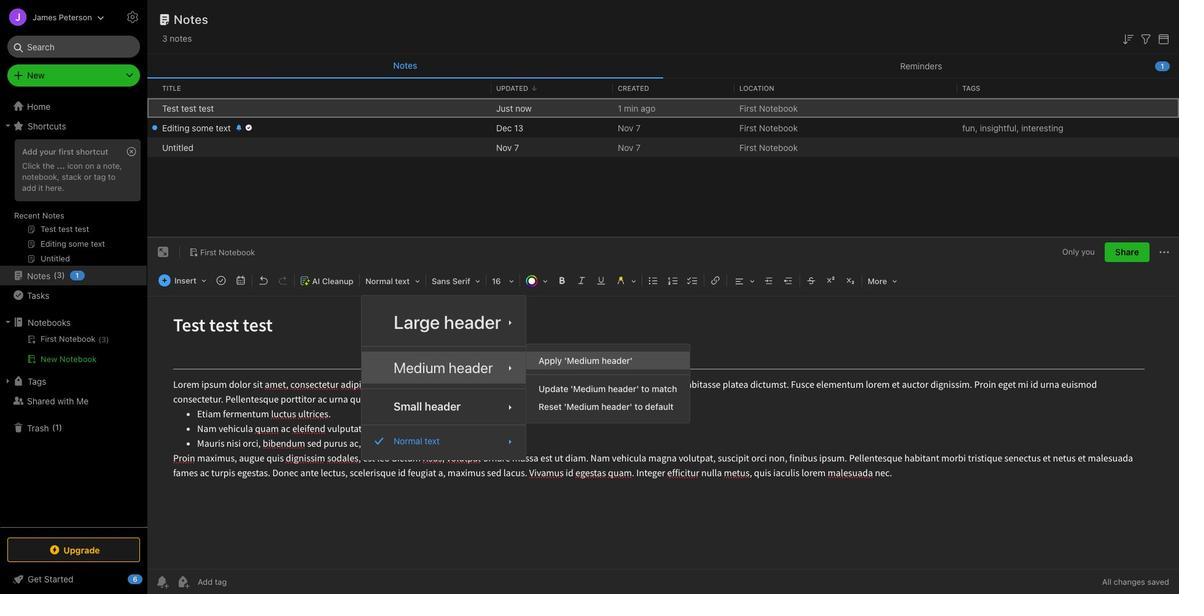 Task type: vqa. For each thing, say whether or not it's contained in the screenshot.
Trash link
no



Task type: locate. For each thing, give the bounding box(es) containing it.
1 horizontal spatial 3
[[101, 335, 106, 345]]

0 vertical spatial to
[[108, 172, 116, 182]]

'medium up reset 'medium header' to default
[[571, 384, 606, 394]]

View options field
[[1153, 31, 1171, 47]]

updated
[[496, 84, 528, 92]]

( right 'trash'
[[52, 423, 55, 433]]

'medium right "reset"
[[564, 402, 599, 412]]

Font size field
[[488, 272, 518, 290]]

location
[[740, 84, 774, 92]]

expand note image
[[156, 245, 171, 260]]

1 vertical spatial new
[[41, 354, 57, 364]]

get started
[[28, 574, 73, 585]]

to
[[108, 172, 116, 182], [641, 384, 650, 394], [635, 402, 643, 412]]

2 vertical spatial (
[[52, 423, 55, 433]]

large header link
[[362, 304, 526, 342]]

1 horizontal spatial normal
[[394, 436, 422, 447]]

header' for default
[[601, 402, 632, 412]]

shared with me link
[[0, 391, 147, 411]]

new inside button
[[41, 354, 57, 364]]

( up tasks button
[[54, 270, 57, 280]]

only
[[1062, 247, 1079, 257]]

[object object] field up small header field
[[362, 352, 526, 384]]

header' up update 'medium header' to match link
[[602, 356, 633, 366]]

'medium right apply
[[564, 356, 600, 366]]

2 [object object] field from the top
[[362, 352, 526, 384]]

header' up reset 'medium header' to default link
[[608, 384, 639, 394]]

undo image
[[255, 272, 272, 289]]

16
[[492, 277, 501, 286]]

[object object] field down sans
[[362, 304, 526, 342]]

tasks button
[[0, 286, 147, 305]]

( down notebooks link on the bottom left
[[98, 335, 101, 345]]

cell left editing
[[147, 118, 157, 138]]

2 vertical spatial 3
[[101, 335, 106, 345]]

2 vertical spatial text
[[425, 436, 440, 447]]

you
[[1082, 247, 1095, 257]]

normal text right "cleanup"
[[365, 277, 410, 286]]

cell left test
[[147, 98, 157, 118]]

header' for match
[[608, 384, 639, 394]]

saved
[[1148, 577, 1169, 587]]

[object Object] field
[[362, 431, 526, 453]]

0 vertical spatial header
[[444, 312, 501, 333]]

1 inside 'trash ( 1 )'
[[55, 423, 59, 433]]

0 horizontal spatial 3
[[57, 270, 62, 280]]

reset 'medium header' to default link
[[526, 398, 689, 416]]

new inside popup button
[[27, 70, 45, 80]]

reminders
[[900, 60, 942, 71]]

apply
[[539, 356, 562, 366]]

notebook
[[759, 103, 798, 113], [759, 123, 798, 133], [759, 142, 798, 153], [219, 247, 255, 257], [60, 354, 97, 364]]

1 vertical spatial (
[[98, 335, 101, 345]]

[object Object] field
[[362, 395, 526, 420]]

1 horizontal spatial text
[[395, 277, 410, 286]]

small header
[[394, 401, 461, 414]]

0 vertical spatial new
[[27, 70, 45, 80]]

tab list
[[147, 54, 1179, 79]]

apply 'medium header' menu item
[[526, 352, 689, 370]]

test right test
[[181, 103, 196, 113]]

1 vertical spatial [object object] field
[[362, 352, 526, 384]]

'medium inside menu item
[[564, 356, 600, 366]]

notebook inside note window element
[[219, 247, 255, 257]]

...
[[57, 161, 65, 171]]

new notebook
[[41, 354, 97, 364]]

test up some
[[199, 103, 214, 113]]

0 horizontal spatial normal
[[365, 277, 393, 286]]

or
[[84, 172, 92, 182]]

0 vertical spatial 'medium
[[564, 356, 600, 366]]

new up home
[[27, 70, 45, 80]]

1 vertical spatial to
[[641, 384, 650, 394]]

1 vertical spatial header
[[449, 359, 493, 377]]

1 vertical spatial text
[[395, 277, 410, 286]]

some
[[192, 123, 213, 133]]

1 vertical spatial 'medium
[[571, 384, 606, 394]]

notes
[[174, 12, 208, 26], [393, 60, 417, 71], [42, 211, 64, 221], [27, 271, 51, 281]]

first
[[740, 103, 757, 113], [740, 123, 757, 133], [740, 142, 757, 153], [200, 247, 217, 257]]

) for notes
[[62, 270, 65, 280]]

normal text inside note window element
[[365, 277, 410, 286]]

1 horizontal spatial test
[[199, 103, 214, 113]]

header inside menu item
[[449, 359, 493, 377]]

dropdown list menu containing apply 'medium header'
[[526, 352, 689, 416]]

1 horizontal spatial dropdown list menu
[[526, 352, 689, 416]]

outdent image
[[780, 272, 797, 289]]

) inside 'trash ( 1 )'
[[59, 423, 62, 433]]

)
[[62, 270, 65, 280], [106, 335, 109, 345], [59, 423, 62, 433]]

header for large header
[[444, 312, 501, 333]]

new
[[27, 70, 45, 80], [41, 354, 57, 364]]

all changes saved
[[1102, 577, 1169, 587]]

interesting
[[1021, 123, 1064, 133]]

1 [object object] field from the top
[[362, 304, 526, 342]]

min
[[624, 103, 638, 113]]

Sort options field
[[1121, 31, 1136, 47]]

3 left "notes"
[[162, 33, 167, 44]]

header up normal text "link"
[[425, 401, 461, 414]]

3 up tasks button
[[57, 270, 62, 280]]

note window element
[[147, 238, 1179, 595]]

stack
[[62, 172, 82, 182]]

to down note,
[[108, 172, 116, 182]]

normal text
[[365, 277, 410, 286], [394, 436, 440, 447]]

2 vertical spatial 'medium
[[564, 402, 599, 412]]

medium header link
[[362, 352, 526, 384]]

first notebook
[[740, 103, 798, 113], [740, 123, 798, 133], [740, 142, 798, 153], [200, 247, 255, 257]]

group
[[0, 136, 147, 271]]

home
[[27, 101, 51, 111]]

Insert field
[[155, 272, 211, 289]]

header
[[444, 312, 501, 333], [449, 359, 493, 377], [425, 401, 461, 414]]

tree
[[0, 96, 147, 527]]

( for trash
[[52, 423, 55, 433]]

More actions field
[[1157, 243, 1172, 262]]

header inside field
[[425, 401, 461, 414]]

icon
[[67, 161, 83, 171]]

to left match
[[641, 384, 650, 394]]

tags button
[[0, 372, 147, 391]]

) up tasks button
[[62, 270, 65, 280]]

0 vertical spatial 3
[[162, 33, 167, 44]]

[object object] field containing large header
[[362, 304, 526, 342]]

0 vertical spatial )
[[62, 270, 65, 280]]

click to collapse image
[[143, 572, 152, 587]]

Search text field
[[16, 36, 131, 58]]

cell for dec 13
[[147, 118, 157, 138]]

tree containing home
[[0, 96, 147, 527]]

normal inside "link"
[[394, 436, 422, 447]]

shared
[[27, 396, 55, 406]]

to left default
[[635, 402, 643, 412]]

Highlight field
[[611, 272, 641, 290]]

2 vertical spatial to
[[635, 402, 643, 412]]

0 vertical spatial normal text
[[365, 277, 410, 286]]

1 right 'trash'
[[55, 423, 59, 433]]

text inside "link"
[[425, 436, 440, 447]]

cell
[[147, 98, 157, 118], [147, 118, 157, 138]]

1 test from the left
[[181, 103, 196, 113]]

subscript image
[[842, 272, 859, 289]]

the
[[43, 161, 55, 171]]

row group
[[147, 98, 1179, 157]]

0 vertical spatial [object object] field
[[362, 304, 526, 342]]

tags up 'fun,'
[[962, 84, 980, 92]]

1 vertical spatial tags
[[28, 376, 46, 387]]

) inside notes ( 3 )
[[62, 270, 65, 280]]

1 vertical spatial normal text
[[394, 436, 440, 447]]

match
[[652, 384, 677, 394]]

0 vertical spatial (
[[54, 270, 57, 280]]

2 vertical spatial header'
[[601, 402, 632, 412]]

notebook,
[[22, 172, 60, 182]]

notebooks link
[[0, 313, 147, 332]]

sans serif
[[432, 277, 470, 286]]

1 horizontal spatial tags
[[962, 84, 980, 92]]

tags up shared
[[28, 376, 46, 387]]

1 vertical spatial 3
[[57, 270, 62, 280]]

nov
[[618, 123, 634, 133], [496, 142, 512, 153], [618, 142, 634, 153]]

3
[[162, 33, 167, 44], [57, 270, 62, 280], [101, 335, 106, 345]]

italic image
[[573, 272, 590, 289]]

1 cell from the top
[[147, 98, 157, 118]]

changes
[[1114, 577, 1145, 587]]

shortcuts
[[28, 121, 66, 131]]

(
[[54, 270, 57, 280], [98, 335, 101, 345], [52, 423, 55, 433]]

header' down update 'medium header' to match
[[601, 402, 632, 412]]

row group containing test test test
[[147, 98, 1179, 157]]

'medium for update
[[571, 384, 606, 394]]

normal down small
[[394, 436, 422, 447]]

0 vertical spatial normal
[[365, 277, 393, 286]]

) down notebooks link on the bottom left
[[106, 335, 109, 345]]

2 cell from the top
[[147, 118, 157, 138]]

ago
[[641, 103, 656, 113]]

bulleted list image
[[645, 272, 662, 289]]

( inside notes ( 3 )
[[54, 270, 57, 280]]

first notebook inside button
[[200, 247, 255, 257]]

0 vertical spatial text
[[216, 123, 231, 133]]

text down small header
[[425, 436, 440, 447]]

header up small header field
[[449, 359, 493, 377]]

Font color field
[[521, 272, 552, 290]]

icon on a note, notebook, stack or tag to add it here.
[[22, 161, 122, 193]]

notes inside button
[[393, 60, 417, 71]]

header'
[[602, 356, 633, 366], [608, 384, 639, 394], [601, 402, 632, 412]]

Add filters field
[[1139, 31, 1153, 47]]

0 horizontal spatial dropdown list menu
[[362, 304, 526, 453]]

1
[[1161, 62, 1164, 70], [618, 103, 622, 113], [76, 271, 79, 279], [55, 423, 59, 433]]

it
[[38, 183, 43, 193]]

new up tags button
[[41, 354, 57, 364]]

tab list containing notes
[[147, 54, 1179, 79]]

1 vertical spatial header'
[[608, 384, 639, 394]]

default
[[645, 402, 674, 412]]

header down serif on the top of the page
[[444, 312, 501, 333]]

0 horizontal spatial tags
[[28, 376, 46, 387]]

test
[[162, 103, 179, 113]]

0 horizontal spatial text
[[216, 123, 231, 133]]

Account field
[[0, 5, 104, 29]]

text
[[216, 123, 231, 133], [395, 277, 410, 286], [425, 436, 440, 447]]

1 vertical spatial )
[[106, 335, 109, 345]]

[object Object] field
[[362, 304, 526, 342], [362, 352, 526, 384]]

'medium for apply
[[564, 356, 600, 366]]

task image
[[212, 272, 230, 289]]

None search field
[[16, 36, 131, 58]]

Help and Learning task checklist field
[[0, 570, 147, 590]]

normal text down small
[[394, 436, 440, 447]]

( inside 'trash ( 1 )'
[[52, 423, 55, 433]]

0 vertical spatial header'
[[602, 356, 633, 366]]

text left sans
[[395, 277, 410, 286]]

click the ...
[[22, 161, 65, 171]]

3 down notebooks link on the bottom left
[[101, 335, 106, 345]]

to inside icon on a note, notebook, stack or tag to add it here.
[[108, 172, 116, 182]]

1 vertical spatial normal
[[394, 436, 422, 447]]

calendar event image
[[232, 272, 249, 289]]

) for trash
[[59, 423, 62, 433]]

2 vertical spatial )
[[59, 423, 62, 433]]

text right some
[[216, 123, 231, 133]]

update
[[539, 384, 568, 394]]

dropdown list menu
[[362, 304, 526, 453], [526, 352, 689, 416]]

normal text link
[[362, 431, 526, 453]]

2 vertical spatial header
[[425, 401, 461, 414]]

a
[[97, 161, 101, 171]]

0 horizontal spatial test
[[181, 103, 196, 113]]

editing
[[162, 123, 190, 133]]

here.
[[45, 183, 64, 193]]

7
[[636, 123, 641, 133], [514, 142, 519, 153], [636, 142, 641, 153]]

) right 'trash'
[[59, 423, 62, 433]]

notes inside notes ( 3 )
[[27, 271, 51, 281]]

to for reset 'medium header' to default
[[635, 402, 643, 412]]

settings image
[[125, 10, 140, 25]]

cell for just now
[[147, 98, 157, 118]]

normal right "cleanup"
[[365, 277, 393, 286]]

2 horizontal spatial text
[[425, 436, 440, 447]]

dropdown list menu containing large header
[[362, 304, 526, 453]]

'medium
[[564, 356, 600, 366], [571, 384, 606, 394], [564, 402, 599, 412]]

3 inside notes ( 3 )
[[57, 270, 62, 280]]

just now
[[496, 103, 532, 113]]



Task type: describe. For each thing, give the bounding box(es) containing it.
add tag image
[[176, 575, 190, 590]]

cleanup
[[322, 277, 353, 286]]

update 'medium header' to match link
[[526, 380, 689, 398]]

tag
[[94, 172, 106, 182]]

2 test from the left
[[199, 103, 214, 113]]

james
[[33, 12, 57, 22]]

james peterson
[[33, 12, 92, 22]]

apply 'medium header'
[[539, 356, 633, 366]]

serif
[[452, 277, 470, 286]]

test test test
[[162, 103, 214, 113]]

indent image
[[760, 272, 778, 289]]

3 inside new notebook group
[[101, 335, 106, 345]]

text inside row group
[[216, 123, 231, 133]]

share button
[[1105, 243, 1150, 262]]

notes
[[170, 33, 192, 44]]

shortcuts button
[[0, 116, 147, 136]]

untitled
[[162, 142, 194, 153]]

checklist image
[[684, 272, 701, 289]]

fun, insightful, interesting
[[962, 123, 1064, 133]]

1 min ago
[[618, 103, 656, 113]]

created
[[618, 84, 649, 92]]

ai cleanup button
[[296, 272, 358, 290]]

Add tag field
[[197, 577, 289, 588]]

superscript image
[[822, 272, 840, 289]]

add
[[22, 183, 36, 193]]

note,
[[103, 161, 122, 171]]

1 down 'view options' field
[[1161, 62, 1164, 70]]

dec
[[496, 123, 512, 133]]

get
[[28, 574, 42, 585]]

( inside new notebook group
[[98, 335, 101, 345]]

sans
[[432, 277, 450, 286]]

ai
[[312, 277, 320, 286]]

trash ( 1 )
[[27, 423, 62, 433]]

new for new notebook
[[41, 354, 57, 364]]

insightful,
[[980, 123, 1019, 133]]

normal text inside "link"
[[394, 436, 440, 447]]

new notebook group
[[0, 332, 147, 372]]

tags inside button
[[28, 376, 46, 387]]

reset
[[539, 402, 562, 412]]

0 vertical spatial tags
[[962, 84, 980, 92]]

notes button
[[147, 54, 663, 79]]

underline image
[[593, 272, 610, 289]]

your
[[39, 147, 56, 157]]

add a reminder image
[[155, 575, 170, 590]]

insert
[[174, 276, 197, 286]]

3 notes
[[162, 33, 192, 44]]

new notebook button
[[0, 352, 147, 367]]

numbered list image
[[665, 272, 682, 289]]

Font family field
[[427, 272, 485, 290]]

notes ( 3 )
[[27, 270, 65, 281]]

large header
[[394, 312, 501, 333]]

2 horizontal spatial 3
[[162, 33, 167, 44]]

'medium for reset
[[564, 402, 599, 412]]

Alignment field
[[728, 272, 759, 290]]

trash
[[27, 423, 49, 433]]

recent
[[14, 211, 40, 221]]

large
[[394, 312, 440, 333]]

more actions image
[[1157, 245, 1172, 260]]

( 3 )
[[98, 335, 109, 345]]

click
[[22, 161, 40, 171]]

1 left min
[[618, 103, 622, 113]]

home link
[[0, 96, 147, 116]]

on
[[85, 161, 94, 171]]

6
[[133, 576, 137, 583]]

More field
[[864, 272, 901, 290]]

[object object] field containing medium header
[[362, 352, 526, 384]]

more
[[868, 277, 887, 286]]

header for small header
[[425, 401, 461, 414]]

title
[[162, 84, 181, 92]]

small
[[394, 401, 422, 414]]

recent notes
[[14, 211, 64, 221]]

with
[[57, 396, 74, 406]]

text inside note window element
[[395, 277, 410, 286]]

shortcut
[[76, 147, 108, 157]]

me
[[76, 396, 89, 406]]

notebooks
[[28, 317, 71, 328]]

group containing add your first shortcut
[[0, 136, 147, 271]]

update 'medium header' to match
[[539, 384, 677, 394]]

medium header menu item
[[362, 352, 526, 384]]

header for medium header
[[449, 359, 493, 377]]

first notebook button
[[185, 244, 259, 261]]

small header link
[[362, 395, 526, 420]]

add
[[22, 147, 37, 157]]

upgrade
[[63, 545, 100, 556]]

add filters image
[[1139, 32, 1153, 47]]

insert link image
[[707, 272, 724, 289]]

peterson
[[59, 12, 92, 22]]

bold image
[[553, 272, 571, 289]]

shared with me
[[27, 396, 89, 406]]

notebook inside group
[[60, 354, 97, 364]]

add your first shortcut
[[22, 147, 108, 157]]

all
[[1102, 577, 1112, 587]]

just
[[496, 103, 513, 113]]

upgrade button
[[7, 538, 140, 563]]

to for update 'medium header' to match
[[641, 384, 650, 394]]

expand tags image
[[3, 377, 13, 386]]

expand notebooks image
[[3, 318, 13, 327]]

new for new
[[27, 70, 45, 80]]

apply 'medium header' link
[[526, 352, 689, 370]]

strikethrough image
[[803, 272, 820, 289]]

tasks
[[27, 290, 49, 301]]

editing some text
[[162, 123, 231, 133]]

ai cleanup
[[312, 277, 353, 286]]

Note Editor text field
[[147, 297, 1179, 569]]

medium
[[394, 359, 445, 377]]

) inside new notebook group
[[106, 335, 109, 345]]

1 up tasks button
[[76, 271, 79, 279]]

first inside button
[[200, 247, 217, 257]]

header' inside menu item
[[602, 356, 633, 366]]

normal inside note window element
[[365, 277, 393, 286]]

new button
[[7, 64, 140, 87]]

( for notes
[[54, 270, 57, 280]]

13
[[514, 123, 523, 133]]

Heading level field
[[361, 272, 424, 290]]

now
[[515, 103, 532, 113]]

dec 13
[[496, 123, 523, 133]]



